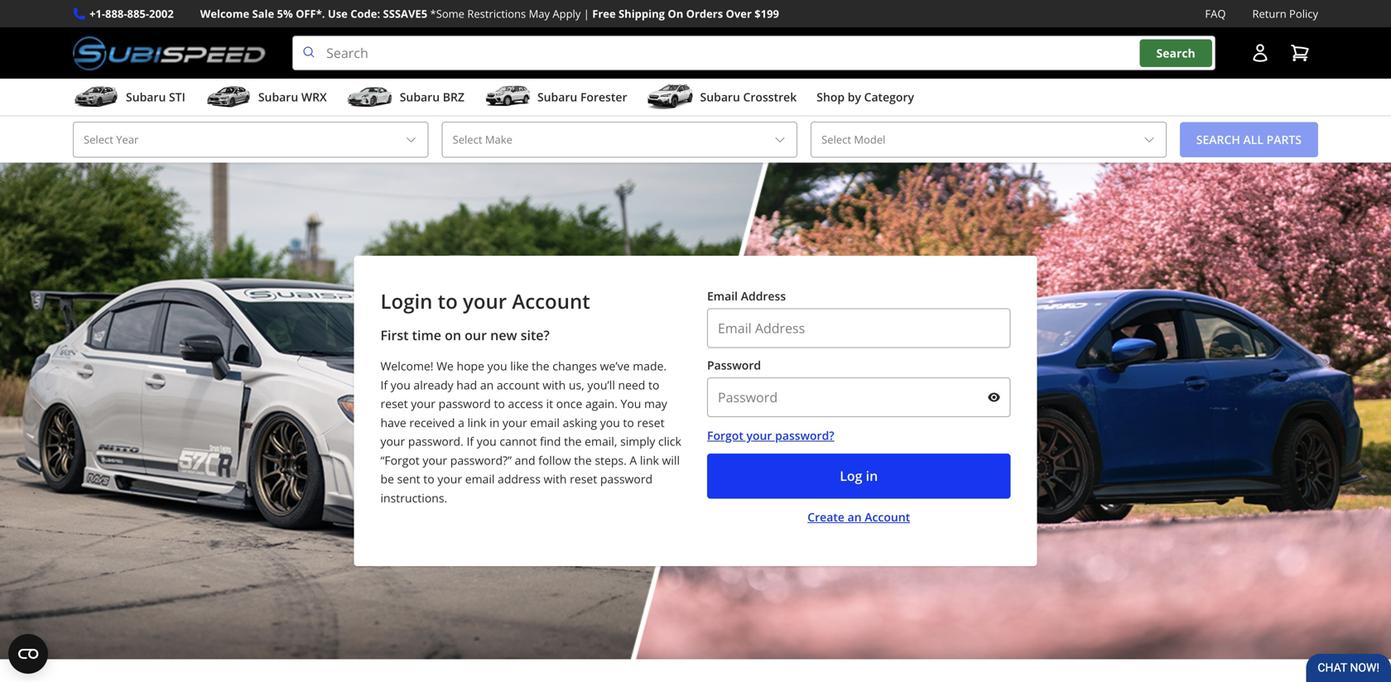 Task type: describe. For each thing, give the bounding box(es) containing it.
2002
[[149, 6, 174, 21]]

a
[[630, 452, 637, 468]]

once
[[556, 396, 582, 412]]

welcome!
[[381, 358, 434, 374]]

in inside welcome! we hope you like the changes we've made. if you already had an account with us, you'll need to reset your password to access it once again. you may have received a link in your email asking you to reset your password. if you cannot find the email, simply click "forgot your password?" and follow the steps. a link will be sent to your email address with reset password instructions.
[[490, 415, 500, 431]]

0 vertical spatial if
[[381, 377, 388, 393]]

0 vertical spatial email
[[530, 415, 560, 431]]

1 vertical spatial email
[[465, 471, 495, 487]]

instructions.
[[381, 490, 447, 506]]

subaru for subaru brz
[[400, 89, 440, 105]]

1 vertical spatial link
[[640, 452, 659, 468]]

create an account link
[[808, 509, 910, 525]]

create an account
[[808, 509, 910, 525]]

address
[[498, 471, 541, 487]]

a subaru sti thumbnail image image
[[73, 85, 119, 109]]

885-
[[127, 6, 149, 21]]

forgot your password? link
[[707, 427, 1011, 444]]

may
[[529, 6, 550, 21]]

site?
[[521, 326, 550, 344]]

+1-888-885-2002
[[89, 6, 174, 21]]

sti
[[169, 89, 185, 105]]

access
[[508, 396, 543, 412]]

$199
[[755, 6, 779, 21]]

subaru crosstrek
[[700, 89, 797, 105]]

your up our on the left of the page
[[463, 288, 507, 315]]

0 horizontal spatial account
[[512, 288, 590, 315]]

first
[[381, 326, 409, 344]]

password?
[[775, 428, 835, 444]]

sale
[[252, 6, 274, 21]]

0 vertical spatial reset
[[381, 396, 408, 412]]

your up received
[[411, 396, 436, 412]]

and
[[515, 452, 535, 468]]

a subaru forester thumbnail image image
[[484, 85, 531, 109]]

you'll
[[588, 377, 615, 393]]

subaru wrx
[[258, 89, 327, 105]]

subaru sti
[[126, 89, 185, 105]]

888-
[[105, 6, 127, 21]]

welcome sale 5% off*. use code: sssave5 *some restrictions may apply | free shipping on orders over $199
[[200, 6, 779, 21]]

subaru for subaru crosstrek
[[700, 89, 740, 105]]

toggle password visibility image
[[988, 391, 1001, 404]]

follow
[[538, 452, 571, 468]]

account inside "link"
[[865, 509, 910, 525]]

on
[[445, 326, 461, 344]]

return policy link
[[1253, 5, 1319, 22]]

2 vertical spatial the
[[574, 452, 592, 468]]

you up password?"
[[477, 434, 497, 449]]

crosstrek
[[743, 89, 797, 105]]

a
[[458, 415, 465, 431]]

login to your account
[[381, 288, 590, 315]]

a subaru crosstrek thumbnail image image
[[647, 85, 694, 109]]

your inside forgot your password? log in
[[747, 428, 772, 444]]

log in button
[[707, 454, 1011, 499]]

2 vertical spatial reset
[[570, 471, 597, 487]]

category
[[864, 89, 914, 105]]

we've
[[600, 358, 630, 374]]

email address
[[707, 288, 786, 304]]

brz
[[443, 89, 465, 105]]

forgot
[[707, 428, 744, 444]]

subispeed logo image
[[73, 36, 266, 71]]

password?"
[[450, 452, 512, 468]]

had
[[457, 377, 477, 393]]

password
[[707, 357, 761, 373]]

"forgot
[[381, 452, 420, 468]]

shop
[[817, 89, 845, 105]]

forester
[[581, 89, 627, 105]]

you
[[621, 396, 641, 412]]

over
[[726, 6, 752, 21]]

subaru brz button
[[347, 82, 465, 115]]

wrx
[[301, 89, 327, 105]]

subaru for subaru sti
[[126, 89, 166, 105]]

sssave5
[[383, 6, 427, 21]]

it
[[546, 396, 553, 412]]

1 horizontal spatial password
[[600, 471, 653, 487]]

*some
[[430, 6, 465, 21]]

subaru forester
[[537, 89, 627, 105]]

1 vertical spatial with
[[544, 471, 567, 487]]

you down again. at the left of page
[[600, 415, 620, 431]]

address
[[741, 288, 786, 304]]

free
[[592, 6, 616, 21]]

you left like
[[487, 358, 507, 374]]

subaru sti button
[[73, 82, 185, 115]]

an inside "link"
[[848, 509, 862, 525]]

have
[[381, 415, 406, 431]]

apply
[[553, 6, 581, 21]]

to right sent
[[423, 471, 435, 487]]

your down password.
[[423, 452, 447, 468]]

faq link
[[1205, 5, 1226, 22]]



Task type: locate. For each thing, give the bounding box(es) containing it.
subaru for subaru wrx
[[258, 89, 298, 105]]

1 horizontal spatial account
[[865, 509, 910, 525]]

the down asking
[[564, 434, 582, 449]]

log
[[840, 467, 863, 485]]

+1-
[[89, 6, 105, 21]]

email down password?"
[[465, 471, 495, 487]]

0 vertical spatial account
[[512, 288, 590, 315]]

with
[[543, 377, 566, 393], [544, 471, 567, 487]]

first time on our new site?
[[381, 326, 550, 344]]

off*.
[[296, 6, 325, 21]]

Select Model button
[[811, 122, 1167, 158]]

email down it
[[530, 415, 560, 431]]

new
[[490, 326, 517, 344]]

your down password?"
[[438, 471, 462, 487]]

time
[[412, 326, 441, 344]]

steps.
[[595, 452, 627, 468]]

subaru for subaru forester
[[537, 89, 578, 105]]

if down welcome!
[[381, 377, 388, 393]]

link right the 'a'
[[640, 452, 659, 468]]

password.
[[408, 434, 464, 449]]

1 horizontal spatial email
[[530, 415, 560, 431]]

1 horizontal spatial in
[[866, 467, 878, 485]]

code:
[[350, 6, 380, 21]]

1 vertical spatial an
[[848, 509, 862, 525]]

0 horizontal spatial link
[[468, 415, 487, 431]]

1 subaru from the left
[[126, 89, 166, 105]]

reset up have
[[381, 396, 408, 412]]

cannot
[[500, 434, 537, 449]]

subaru forester button
[[484, 82, 627, 115]]

policy
[[1290, 6, 1319, 21]]

account
[[512, 288, 590, 315], [865, 509, 910, 525]]

we
[[437, 358, 454, 374]]

to left access on the bottom left of the page
[[494, 396, 505, 412]]

0 vertical spatial password
[[439, 396, 491, 412]]

account up site?
[[512, 288, 590, 315]]

account
[[497, 377, 540, 393]]

to
[[438, 288, 458, 315], [648, 377, 660, 393], [494, 396, 505, 412], [623, 415, 634, 431], [423, 471, 435, 487]]

an inside welcome! we hope you like the changes we've made. if you already had an account with us, you'll need to reset your password to access it once again. you may have received a link in your email asking you to reset your password. if you cannot find the email, simply click "forgot your password?" and follow the steps. a link will be sent to your email address with reset password instructions.
[[480, 377, 494, 393]]

may
[[644, 396, 667, 412]]

1 vertical spatial password
[[600, 471, 653, 487]]

need
[[618, 377, 645, 393]]

an right create
[[848, 509, 862, 525]]

be
[[381, 471, 394, 487]]

a subaru brz thumbnail image image
[[347, 85, 393, 109]]

search input field
[[292, 36, 1216, 71]]

forgot your password? log in
[[707, 428, 878, 485]]

subaru left the forester
[[537, 89, 578, 105]]

open widget image
[[8, 634, 48, 674]]

0 horizontal spatial reset
[[381, 396, 408, 412]]

welcome! we hope you like the changes we've made. if you already had an account with us, you'll need to reset your password to access it once again. you may have received a link in your email asking you to reset your password. if you cannot find the email, simply click "forgot your password?" and follow the steps. a link will be sent to your email address with reset password instructions.
[[381, 358, 681, 506]]

0 horizontal spatial in
[[490, 415, 500, 431]]

a subaru wrx thumbnail image image
[[205, 85, 252, 109]]

your right forgot
[[747, 428, 772, 444]]

1 horizontal spatial if
[[467, 434, 474, 449]]

reset down steps.
[[570, 471, 597, 487]]

button image
[[1251, 43, 1270, 63]]

made.
[[633, 358, 667, 374]]

an right had
[[480, 377, 494, 393]]

subaru left sti
[[126, 89, 166, 105]]

login
[[381, 288, 433, 315]]

subaru inside dropdown button
[[700, 89, 740, 105]]

restrictions
[[467, 6, 526, 21]]

in right log
[[866, 467, 878, 485]]

1 vertical spatial reset
[[637, 415, 665, 431]]

1 vertical spatial in
[[866, 467, 878, 485]]

subaru wrx button
[[205, 82, 327, 115]]

create
[[808, 509, 845, 525]]

simply
[[620, 434, 655, 449]]

hope
[[457, 358, 484, 374]]

an
[[480, 377, 494, 393], [848, 509, 862, 525]]

asking
[[563, 415, 597, 431]]

to up may at the bottom of the page
[[648, 377, 660, 393]]

click
[[658, 434, 681, 449]]

password down had
[[439, 396, 491, 412]]

faq
[[1205, 6, 1226, 21]]

email
[[707, 288, 738, 304]]

you down welcome!
[[391, 377, 411, 393]]

email,
[[585, 434, 617, 449]]

again.
[[586, 396, 618, 412]]

in right a
[[490, 415, 500, 431]]

0 vertical spatial the
[[532, 358, 550, 374]]

a collage of action shots of vehicles image
[[0, 163, 1391, 660]]

0 horizontal spatial email
[[465, 471, 495, 487]]

1 horizontal spatial reset
[[570, 471, 597, 487]]

you
[[487, 358, 507, 374], [391, 377, 411, 393], [600, 415, 620, 431], [477, 434, 497, 449]]

password down the 'a'
[[600, 471, 653, 487]]

subaru
[[126, 89, 166, 105], [258, 89, 298, 105], [400, 89, 440, 105], [537, 89, 578, 105], [700, 89, 740, 105]]

+1-888-885-2002 link
[[89, 5, 174, 22]]

changes
[[553, 358, 597, 374]]

email
[[530, 415, 560, 431], [465, 471, 495, 487]]

with down follow
[[544, 471, 567, 487]]

if up password?"
[[467, 434, 474, 449]]

Select Make button
[[442, 122, 798, 158]]

your up cannot
[[503, 415, 527, 431]]

2 horizontal spatial reset
[[637, 415, 665, 431]]

0 horizontal spatial an
[[480, 377, 494, 393]]

0 vertical spatial in
[[490, 415, 500, 431]]

0 vertical spatial link
[[468, 415, 487, 431]]

our
[[465, 326, 487, 344]]

shop by category button
[[817, 82, 914, 115]]

1 vertical spatial if
[[467, 434, 474, 449]]

Password password field
[[707, 378, 1011, 417]]

select model image
[[1143, 133, 1156, 146]]

shop by category
[[817, 89, 914, 105]]

select make image
[[774, 133, 787, 146]]

your
[[463, 288, 507, 315], [411, 396, 436, 412], [503, 415, 527, 431], [747, 428, 772, 444], [381, 434, 405, 449], [423, 452, 447, 468], [438, 471, 462, 487]]

subaru crosstrek button
[[647, 82, 797, 115]]

to down you
[[623, 415, 634, 431]]

like
[[510, 358, 529, 374]]

1 horizontal spatial link
[[640, 452, 659, 468]]

subaru inside dropdown button
[[126, 89, 166, 105]]

0 horizontal spatial if
[[381, 377, 388, 393]]

the
[[532, 358, 550, 374], [564, 434, 582, 449], [574, 452, 592, 468]]

subaru brz
[[400, 89, 465, 105]]

2 subaru from the left
[[258, 89, 298, 105]]

0 vertical spatial an
[[480, 377, 494, 393]]

to up 'on'
[[438, 288, 458, 315]]

received
[[409, 415, 455, 431]]

in inside forgot your password? log in
[[866, 467, 878, 485]]

will
[[662, 452, 680, 468]]

find
[[540, 434, 561, 449]]

search
[[1157, 45, 1196, 61]]

us,
[[569, 377, 585, 393]]

0 vertical spatial with
[[543, 377, 566, 393]]

Email Address text field
[[707, 309, 1011, 348]]

return
[[1253, 6, 1287, 21]]

select year image
[[405, 133, 418, 146]]

subaru left brz
[[400, 89, 440, 105]]

reset down may at the bottom of the page
[[637, 415, 665, 431]]

1 vertical spatial the
[[564, 434, 582, 449]]

subaru right a subaru crosstrek thumbnail image
[[700, 89, 740, 105]]

Select Year button
[[73, 122, 429, 158]]

5 subaru from the left
[[700, 89, 740, 105]]

4 subaru from the left
[[537, 89, 578, 105]]

|
[[584, 6, 590, 21]]

3 subaru from the left
[[400, 89, 440, 105]]

with up it
[[543, 377, 566, 393]]

0 horizontal spatial password
[[439, 396, 491, 412]]

5%
[[277, 6, 293, 21]]

the right like
[[532, 358, 550, 374]]

by
[[848, 89, 861, 105]]

account down the log in button
[[865, 509, 910, 525]]

on
[[668, 6, 683, 21]]

password
[[439, 396, 491, 412], [600, 471, 653, 487]]

if
[[381, 377, 388, 393], [467, 434, 474, 449]]

in
[[490, 415, 500, 431], [866, 467, 878, 485]]

the down email,
[[574, 452, 592, 468]]

shipping
[[619, 6, 665, 21]]

1 horizontal spatial an
[[848, 509, 862, 525]]

sent
[[397, 471, 420, 487]]

your down have
[[381, 434, 405, 449]]

search button
[[1140, 39, 1212, 67]]

1 vertical spatial account
[[865, 509, 910, 525]]

link right a
[[468, 415, 487, 431]]

subaru left wrx
[[258, 89, 298, 105]]

already
[[414, 377, 454, 393]]



Task type: vqa. For each thing, say whether or not it's contained in the screenshot.
SUBARU in DROPDOWN BUTTON
yes



